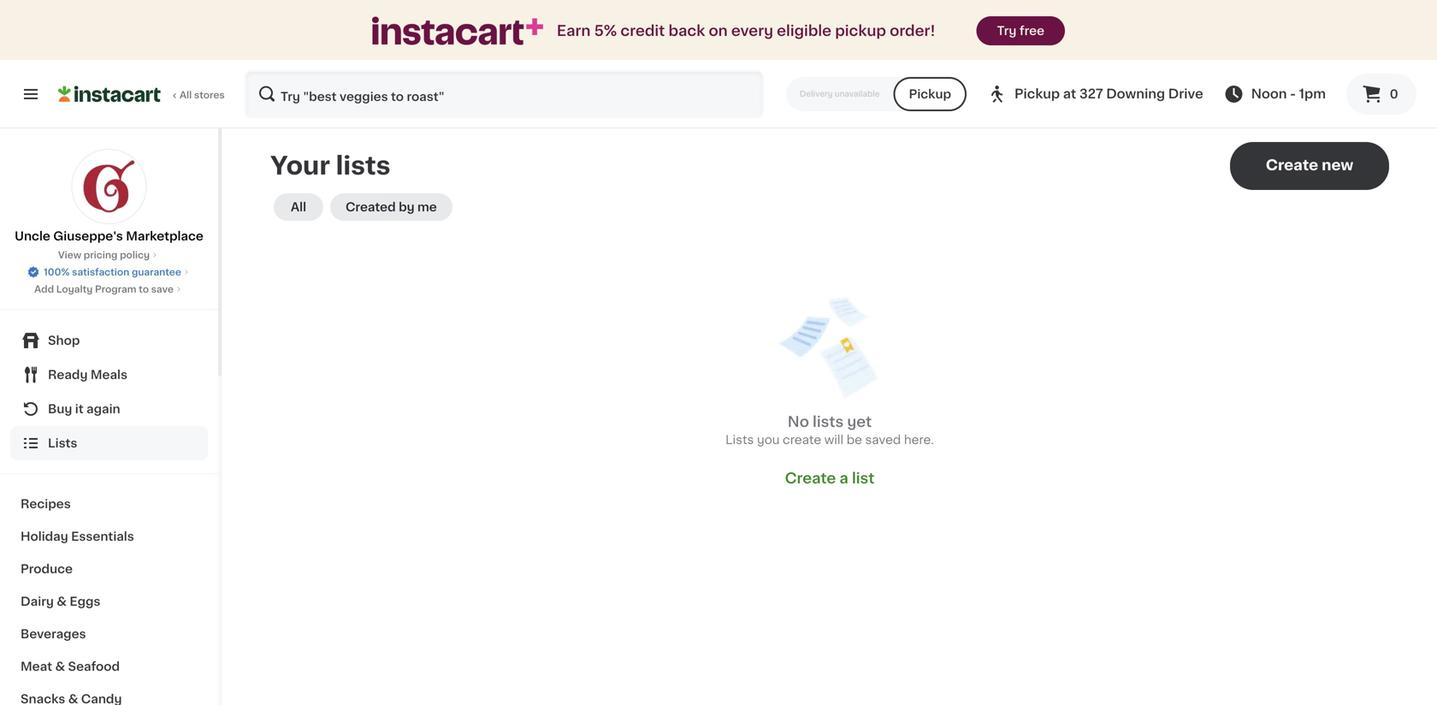 Task type: describe. For each thing, give the bounding box(es) containing it.
me
[[418, 201, 437, 213]]

to
[[139, 285, 149, 294]]

noon - 1pm link
[[1224, 84, 1326, 104]]

no
[[788, 415, 809, 429]]

add loyalty program to save
[[34, 285, 174, 294]]

ready meals
[[48, 369, 128, 381]]

100% satisfaction guarantee button
[[27, 262, 192, 279]]

uncle giuseppe's marketplace link
[[15, 149, 204, 245]]

created
[[346, 201, 396, 213]]

add loyalty program to save link
[[34, 282, 184, 296]]

lists for no
[[813, 415, 844, 429]]

produce link
[[10, 553, 208, 585]]

buy it again link
[[10, 392, 208, 426]]

no lists yet lists you create will be saved here.
[[726, 415, 934, 446]]

pricing
[[84, 250, 118, 260]]

recipes
[[21, 498, 71, 510]]

seafood
[[68, 661, 120, 673]]

meals
[[91, 369, 128, 381]]

create
[[783, 434, 822, 446]]

your
[[270, 154, 330, 178]]

dairy & eggs
[[21, 596, 100, 608]]

holiday
[[21, 531, 68, 543]]

create a list
[[785, 471, 875, 486]]

ready meals link
[[10, 358, 208, 392]]

on
[[709, 24, 728, 38]]

you
[[757, 434, 780, 446]]

created by me
[[346, 201, 437, 213]]

essentials
[[71, 531, 134, 543]]

stores
[[194, 90, 225, 100]]

& for meat
[[55, 661, 65, 673]]

shop link
[[10, 323, 208, 358]]

at
[[1063, 88, 1077, 100]]

beverages
[[21, 628, 86, 640]]

by
[[399, 201, 415, 213]]

-
[[1291, 88, 1296, 100]]

meat & seafood
[[21, 661, 120, 673]]

pickup at 327 downing drive
[[1015, 88, 1204, 100]]

pickup for pickup
[[909, 88, 952, 100]]

program
[[95, 285, 136, 294]]

marketplace
[[126, 230, 204, 242]]

pickup for pickup at 327 downing drive
[[1015, 88, 1060, 100]]

will
[[825, 434, 844, 446]]

credit
[[621, 24, 665, 38]]

try
[[997, 25, 1017, 37]]

created by me button
[[330, 193, 452, 221]]

uncle
[[15, 230, 50, 242]]

view pricing policy
[[58, 250, 150, 260]]

produce
[[21, 563, 73, 575]]

earn 5% credit back on every eligible pickup order!
[[557, 24, 936, 38]]

ready
[[48, 369, 88, 381]]

meat & seafood link
[[10, 650, 208, 683]]

all stores link
[[58, 70, 226, 118]]

eligible
[[777, 24, 832, 38]]

ready meals button
[[10, 358, 208, 392]]

pickup at 327 downing drive button
[[988, 70, 1204, 118]]

again
[[86, 403, 120, 415]]

buy
[[48, 403, 72, 415]]

holiday essentials link
[[10, 520, 208, 553]]

meat
[[21, 661, 52, 673]]

it
[[75, 403, 84, 415]]



Task type: locate. For each thing, give the bounding box(es) containing it.
saved
[[866, 434, 901, 446]]

Search field
[[246, 72, 762, 116]]

pickup button
[[894, 77, 967, 111]]

buy it again
[[48, 403, 120, 415]]

lists
[[336, 154, 391, 178], [813, 415, 844, 429]]

holiday essentials
[[21, 531, 134, 543]]

0 vertical spatial &
[[57, 596, 67, 608]]

0 horizontal spatial all
[[180, 90, 192, 100]]

here.
[[904, 434, 934, 446]]

service type group
[[786, 77, 967, 111]]

1 horizontal spatial lists
[[813, 415, 844, 429]]

100% satisfaction guarantee
[[44, 267, 181, 277]]

back
[[669, 24, 705, 38]]

all for all stores
[[180, 90, 192, 100]]

1 horizontal spatial lists
[[726, 434, 754, 446]]

1 vertical spatial all
[[291, 201, 306, 213]]

downing
[[1107, 88, 1166, 100]]

pickup
[[835, 24, 887, 38]]

new
[[1322, 158, 1354, 172]]

create new button
[[1231, 142, 1390, 190]]

add
[[34, 285, 54, 294]]

&
[[57, 596, 67, 608], [55, 661, 65, 673]]

0 horizontal spatial create
[[785, 471, 836, 486]]

create
[[1266, 158, 1319, 172], [785, 471, 836, 486]]

lists for your
[[336, 154, 391, 178]]

all stores
[[180, 90, 225, 100]]

a
[[840, 471, 849, 486]]

lists inside no lists yet lists you create will be saved here.
[[813, 415, 844, 429]]

pickup
[[1015, 88, 1060, 100], [909, 88, 952, 100]]

list
[[852, 471, 875, 486]]

yet
[[847, 415, 872, 429]]

noon - 1pm
[[1252, 88, 1326, 100]]

all inside button
[[291, 201, 306, 213]]

100%
[[44, 267, 70, 277]]

1 horizontal spatial pickup
[[1015, 88, 1060, 100]]

1 horizontal spatial create
[[1266, 158, 1319, 172]]

create new
[[1266, 158, 1354, 172]]

5%
[[594, 24, 617, 38]]

all left stores
[[180, 90, 192, 100]]

327
[[1080, 88, 1104, 100]]

guarantee
[[132, 267, 181, 277]]

noon
[[1252, 88, 1287, 100]]

all down your
[[291, 201, 306, 213]]

create for create new
[[1266, 158, 1319, 172]]

0 vertical spatial lists
[[336, 154, 391, 178]]

all button
[[274, 193, 323, 221]]

giuseppe's
[[53, 230, 123, 242]]

satisfaction
[[72, 267, 129, 277]]

1 vertical spatial &
[[55, 661, 65, 673]]

lists down buy
[[48, 437, 77, 449]]

0
[[1390, 88, 1399, 100]]

0 button
[[1347, 74, 1417, 115]]

order!
[[890, 24, 936, 38]]

loyalty
[[56, 285, 93, 294]]

view pricing policy link
[[58, 248, 160, 262]]

create left new at the top right of page
[[1266, 158, 1319, 172]]

create inside "button"
[[1266, 158, 1319, 172]]

be
[[847, 434, 862, 446]]

pickup inside popup button
[[1015, 88, 1060, 100]]

lists up will
[[813, 415, 844, 429]]

lists inside lists link
[[48, 437, 77, 449]]

view
[[58, 250, 81, 260]]

create a list link
[[785, 469, 875, 488]]

lists inside no lists yet lists you create will be saved here.
[[726, 434, 754, 446]]

create for create a list
[[785, 471, 836, 486]]

save
[[151, 285, 174, 294]]

drive
[[1169, 88, 1204, 100]]

dairy
[[21, 596, 54, 608]]

instacart logo image
[[58, 84, 161, 104]]

0 horizontal spatial pickup
[[909, 88, 952, 100]]

lists up created
[[336, 154, 391, 178]]

your lists
[[270, 154, 391, 178]]

all for all
[[291, 201, 306, 213]]

shop
[[48, 335, 80, 347]]

dairy & eggs link
[[10, 585, 208, 618]]

& for dairy
[[57, 596, 67, 608]]

recipes link
[[10, 488, 208, 520]]

uncle giuseppe's marketplace
[[15, 230, 204, 242]]

pickup down order!
[[909, 88, 952, 100]]

1 horizontal spatial all
[[291, 201, 306, 213]]

1pm
[[1300, 88, 1326, 100]]

lists left you
[[726, 434, 754, 446]]

None search field
[[245, 70, 764, 118]]

earn
[[557, 24, 591, 38]]

& right meat
[[55, 661, 65, 673]]

try free
[[997, 25, 1045, 37]]

pickup inside button
[[909, 88, 952, 100]]

instacart plus icon image
[[372, 17, 543, 45]]

0 vertical spatial create
[[1266, 158, 1319, 172]]

uncle giuseppe's marketplace logo image
[[71, 149, 147, 224]]

& left eggs
[[57, 596, 67, 608]]

0 vertical spatial all
[[180, 90, 192, 100]]

lists link
[[10, 426, 208, 460]]

0 horizontal spatial lists
[[336, 154, 391, 178]]

pickup left at
[[1015, 88, 1060, 100]]

create left a
[[785, 471, 836, 486]]

free
[[1020, 25, 1045, 37]]

1 vertical spatial lists
[[813, 415, 844, 429]]

eggs
[[70, 596, 100, 608]]

policy
[[120, 250, 150, 260]]

beverages link
[[10, 618, 208, 650]]

1 vertical spatial create
[[785, 471, 836, 486]]

0 horizontal spatial lists
[[48, 437, 77, 449]]



Task type: vqa. For each thing, say whether or not it's contained in the screenshot.
SHOP
yes



